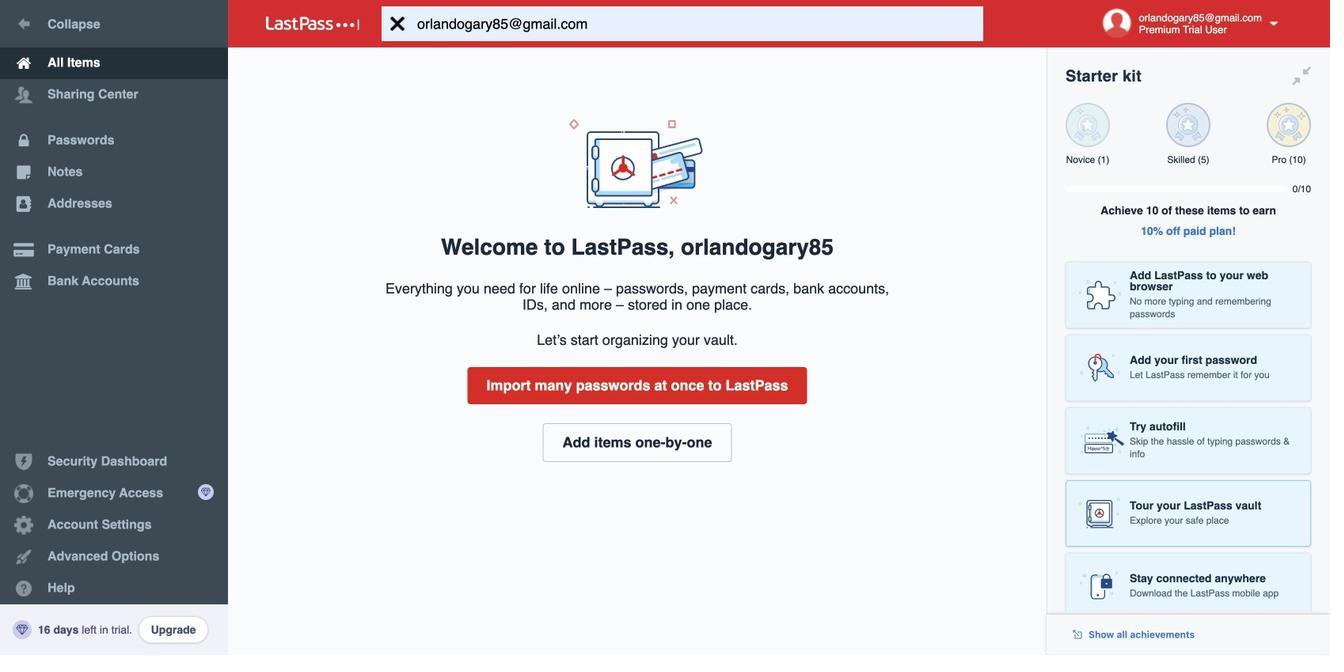 Task type: describe. For each thing, give the bounding box(es) containing it.
lastpass image
[[266, 17, 360, 31]]

Search search field
[[382, 6, 1014, 41]]

main navigation navigation
[[0, 0, 228, 656]]



Task type: locate. For each thing, give the bounding box(es) containing it.
clear search image
[[382, 6, 413, 41]]

search my vault text field
[[382, 6, 1014, 41]]

main content main content
[[228, 48, 1047, 51]]



Task type: vqa. For each thing, say whether or not it's contained in the screenshot.
New item image
no



